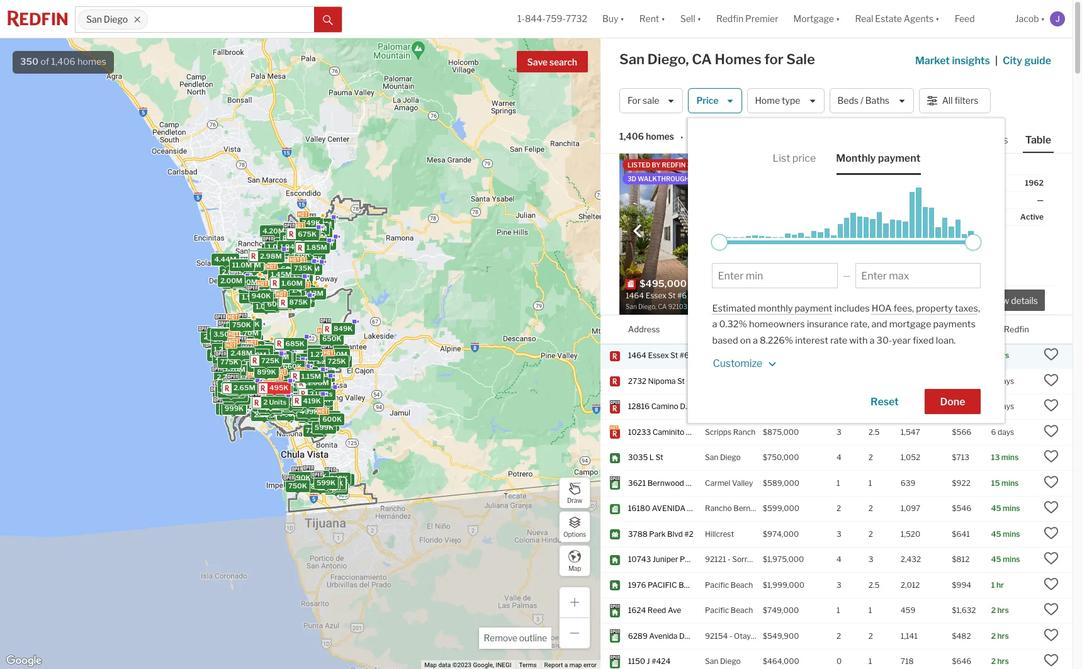 Task type: vqa. For each thing, say whether or not it's contained in the screenshot.
4 days to the top
no



Task type: describe. For each thing, give the bounding box(es) containing it.
4.50m
[[219, 351, 241, 359]]

2 hrs for $646
[[991, 657, 1009, 666]]

6.95m
[[214, 334, 236, 342]]

Enter max text field
[[861, 270, 975, 282]]

filters
[[955, 95, 979, 106]]

625k
[[277, 270, 296, 279]]

1.60m down the 625k
[[282, 279, 303, 287]]

10743 juniper park
[[628, 555, 696, 564]]

$482
[[952, 631, 971, 641]]

0 horizontal spatial 1.79m
[[254, 379, 275, 388]]

$546
[[952, 504, 971, 513]]

map button
[[559, 545, 590, 577]]

carmel
[[705, 478, 731, 488]]

baths inside 'button'
[[865, 95, 890, 106]]

1 vertical spatial 735k
[[312, 405, 331, 414]]

▾ for jacob ▾
[[1041, 13, 1045, 24]]

2,432
[[901, 555, 921, 564]]

1.90m up 990k
[[230, 324, 251, 333]]

3,279
[[901, 402, 921, 411]]

3.40m
[[226, 396, 248, 405]]

0 horizontal spatial 1,406
[[51, 56, 75, 67]]

685k
[[286, 339, 305, 348]]

st for nipoma
[[677, 376, 685, 386]]

1.55m
[[233, 345, 253, 354]]

st for l
[[656, 453, 663, 462]]

1 vertical spatial 425k
[[297, 398, 315, 406]]

user photo image
[[1050, 11, 1065, 26]]

2 horizontal spatial 1.15m
[[301, 372, 321, 381]]

inegi
[[496, 662, 511, 669]]

on redfin button
[[991, 315, 1029, 344]]

type
[[782, 95, 800, 106]]

639k
[[232, 381, 251, 390]]

45 for $546
[[991, 504, 1001, 513]]

0 vertical spatial 400k
[[269, 291, 288, 300]]

Enter min text field
[[718, 270, 832, 282]]

surabaya
[[686, 427, 719, 437]]

baths button
[[869, 315, 891, 344]]

pacific beach for $749,000
[[705, 606, 753, 615]]

0 horizontal spatial 480k
[[257, 398, 276, 407]]

555k
[[269, 291, 288, 300]]

1 horizontal spatial 550k
[[332, 475, 352, 484]]

▾ for rent ▾
[[661, 13, 665, 24]]

by
[[652, 161, 661, 169]]

0 horizontal spatial 620k
[[252, 346, 271, 355]]

2.98m
[[260, 252, 282, 260]]

remove outline
[[484, 633, 547, 643]]

2.05m
[[204, 332, 226, 341]]

1.38m
[[300, 374, 321, 383]]

1624 reed ave
[[628, 606, 681, 615]]

a left 30-
[[870, 335, 875, 346]]

favorite button image
[[812, 157, 833, 178]]

0 vertical spatial 5.50m
[[264, 246, 286, 254]]

x-out this home image
[[871, 293, 886, 308]]

1.60m up 810k
[[277, 374, 298, 383]]

maximum price slider
[[965, 234, 982, 251]]

0 vertical spatial 845k
[[271, 353, 290, 362]]

1 left the 459
[[869, 606, 872, 615]]

las
[[691, 631, 703, 641]]

45 mins for $546
[[991, 504, 1020, 513]]

30-
[[877, 335, 892, 346]]

2 vertical spatial 700k
[[319, 412, 338, 421]]

san left remove san diego image
[[86, 14, 102, 25]]

45 for $641
[[991, 529, 1001, 539]]

mins for $713
[[1001, 453, 1019, 462]]

0 vertical spatial 575k
[[254, 373, 273, 382]]

0 vertical spatial 735k
[[294, 264, 312, 273]]

outline
[[519, 633, 547, 643]]

hrs for $1,632
[[997, 606, 1009, 615]]

949k up '1.99m'
[[278, 359, 298, 368]]

0 vertical spatial 4
[[869, 402, 874, 411]]

1.85m
[[306, 243, 327, 252]]

redfin inside on redfin button
[[1004, 324, 1029, 334]]

1 vertical spatial 400k
[[274, 351, 293, 360]]

1 up 0
[[837, 606, 840, 615]]

1.59m
[[255, 401, 276, 410]]

favorite this home image for $641
[[1044, 526, 1059, 541]]

hr
[[996, 580, 1004, 590]]

hrs for $482
[[997, 631, 1009, 641]]

640k
[[257, 396, 276, 405]]

2.15m
[[225, 389, 246, 397]]

645k
[[250, 371, 269, 380]]

0 vertical spatial 869k
[[291, 293, 310, 302]]

mins for $641
[[1003, 529, 1020, 539]]

1 vertical spatial 940k
[[330, 357, 349, 366]]

695k
[[301, 245, 320, 254]]

0 vertical spatial 650k
[[322, 335, 341, 343]]

1 horizontal spatial 620k
[[274, 374, 293, 383]]

868k
[[311, 395, 331, 404]]

1 vertical spatial 849k
[[334, 324, 353, 333]]

0 vertical spatial 1.08m
[[278, 286, 299, 295]]

$1,632
[[952, 606, 976, 615]]

1 horizontal spatial 500k
[[288, 265, 307, 274]]

1 vertical spatial 845k
[[311, 482, 330, 491]]

a inside , a
[[712, 319, 717, 330]]

1 hrs from the top
[[998, 351, 1009, 360]]

588
[[811, 278, 830, 289]]

1.94m
[[280, 243, 301, 251]]

1 vertical spatial 11.0m
[[219, 338, 239, 347]]

1 days from the top
[[998, 376, 1014, 386]]

1 horizontal spatial 4.00m
[[249, 384, 272, 393]]

0 vertical spatial 11.0m
[[232, 261, 252, 270]]

1 vertical spatial 1.03m
[[291, 296, 312, 305]]

monthly payment element
[[836, 142, 921, 175]]

1 horizontal spatial 1.15m
[[270, 383, 290, 391]]

0 horizontal spatial 2.60m
[[260, 404, 282, 413]]

home type button
[[747, 88, 824, 113]]

1 horizontal spatial 675k
[[298, 230, 317, 238]]

list
[[773, 152, 790, 164]]

rate
[[830, 335, 847, 346]]

1 vertical spatial 899k
[[257, 368, 276, 376]]

san diego for 1464 essex st #6
[[705, 351, 741, 360]]

979k
[[300, 232, 319, 241]]

san for 1464 essex st #6
[[705, 351, 718, 360]]

1 horizontal spatial —
[[1037, 195, 1044, 205]]

10743
[[628, 555, 651, 564]]

590k
[[303, 234, 322, 243]]

1 vertical spatial 575k
[[325, 479, 343, 488]]

mins for $546
[[1003, 504, 1020, 513]]

$464,000
[[763, 657, 799, 666]]

2 vertical spatial 1.03m
[[241, 343, 262, 351]]

92121
[[705, 555, 726, 564]]

1 vertical spatial 1.08m
[[241, 355, 262, 364]]

0 horizontal spatial 960k
[[226, 325, 245, 333]]

favorite this home image for $994
[[1044, 577, 1059, 592]]

2 days from the top
[[998, 402, 1014, 411]]

0 horizontal spatial 490k
[[261, 402, 280, 411]]

1 vertical spatial 475k
[[277, 381, 295, 390]]

1 , from the left
[[912, 303, 914, 314]]

1 vertical spatial 2.50m
[[218, 387, 240, 395]]

0 vertical spatial 700k
[[311, 229, 330, 238]]

1 vertical spatial 700k
[[281, 399, 300, 407]]

a inside '% homeowners insurance rate, and mortgage payments based on a'
[[753, 335, 758, 346]]

1464 essex st #6 link
[[628, 351, 694, 361]]

1 vertical spatial 5.50m
[[219, 321, 242, 330]]

google image
[[3, 653, 45, 669]]

reset
[[871, 396, 899, 408]]

san diego for 1150 j #424
[[705, 657, 741, 666]]

rent
[[639, 13, 659, 24]]

0 horizontal spatial 899k
[[227, 276, 246, 285]]

bernwood
[[648, 478, 684, 488]]

0 horizontal spatial 550k
[[302, 401, 321, 410]]

price inside button
[[697, 95, 719, 106]]

37.5m
[[213, 335, 235, 344]]

350
[[20, 56, 39, 67]]

st for essex
[[671, 351, 678, 360]]

15 mins
[[991, 478, 1019, 488]]

1 vertical spatial 499k
[[300, 408, 319, 416]]

0 vertical spatial 3.30m
[[243, 264, 265, 272]]

1 horizontal spatial 395k
[[287, 481, 306, 489]]

1 5 days from the top
[[991, 376, 1014, 386]]

479k
[[294, 399, 313, 408]]

san for 1150 j #424
[[705, 657, 718, 666]]

location
[[705, 324, 739, 334]]

view details
[[989, 295, 1038, 306]]

1 vertical spatial 939k
[[297, 410, 316, 419]]

1,097
[[901, 504, 921, 513]]

2 favorite this home image from the top
[[1044, 373, 1059, 388]]

0.32
[[719, 319, 739, 330]]

1 right 0
[[869, 657, 872, 666]]

options
[[563, 530, 586, 538]]

639
[[901, 478, 916, 488]]

0 vertical spatial #6
[[680, 351, 689, 360]]

1 vertical spatial #6
[[728, 631, 738, 641]]

$749,000
[[763, 606, 799, 615]]

diego left remove san diego image
[[104, 14, 128, 25]]

1 horizontal spatial 830k
[[267, 355, 286, 364]]

0 vertical spatial 850k
[[299, 229, 318, 238]]

1 up monthly
[[772, 278, 777, 289]]

0 vertical spatial 475k
[[290, 358, 308, 367]]

sq.ft.
[[901, 324, 922, 334]]

favorite button checkbox
[[812, 157, 833, 178]]

0 vertical spatial 1.05m
[[274, 361, 295, 369]]

3621 bernwood pl #108 link
[[628, 478, 713, 489]]

1 hr
[[991, 580, 1004, 590]]

1 vertical spatial price
[[763, 324, 783, 334]]

mortgage ▾ button
[[794, 0, 840, 38]]

0 horizontal spatial 675k
[[256, 398, 274, 407]]

beds for beds
[[837, 324, 856, 334]]

1,406 inside 1,406 homes •
[[619, 131, 644, 142]]

350k
[[250, 358, 270, 367]]

2.48m
[[231, 349, 252, 358]]

0 horizontal spatial hoa
[[847, 212, 863, 222]]

910k
[[287, 477, 305, 486]]

1 vertical spatial 1.05m
[[263, 380, 284, 389]]

1.60m up 1.88m
[[220, 382, 241, 391]]

1,406 homes •
[[619, 131, 683, 143]]

570k
[[259, 385, 277, 394]]

mortgage
[[794, 13, 834, 24]]

1 vertical spatial 869k
[[293, 395, 312, 404]]

1 horizontal spatial 490k
[[291, 473, 311, 482]]

real estate agents ▾ button
[[848, 0, 947, 38]]

1 vertical spatial %
[[785, 335, 793, 346]]

sq.ft. button
[[901, 315, 922, 344]]

previous button image
[[631, 224, 644, 237]]

location button
[[705, 315, 739, 344]]

0 vertical spatial 499k
[[292, 381, 311, 389]]

% homeowners insurance rate, and mortgage payments based on a
[[712, 319, 976, 346]]

draw button
[[559, 477, 590, 509]]

419k
[[303, 396, 321, 405]]

2.5 for 1,547
[[869, 427, 880, 437]]

1 horizontal spatial 485k
[[291, 473, 310, 482]]

▾ for mortgage ▾
[[836, 13, 840, 24]]

includes
[[834, 303, 870, 314]]

1150 j #424 link
[[628, 657, 694, 667]]

925k down 419k
[[301, 405, 320, 414]]

customize
[[713, 358, 763, 370]]

6289
[[628, 631, 648, 641]]

0 vertical spatial 1.13m
[[304, 289, 323, 298]]

0 horizontal spatial 495k
[[227, 381, 246, 390]]

0 horizontal spatial 445k
[[260, 353, 279, 362]]

0 vertical spatial 1.09m
[[268, 242, 289, 251]]

redfin inside redfin premier button
[[716, 13, 744, 24]]

0 vertical spatial 429k
[[283, 378, 302, 387]]

san diego, ca homes for sale
[[619, 51, 815, 67]]

1 horizontal spatial 3 units
[[258, 405, 282, 414]]

3 inside listed by redfin 3 hrs ago 3d walkthrough
[[687, 161, 691, 169]]

map for map
[[568, 564, 581, 572]]

pacific for 1976 pacific beach dr
[[705, 580, 729, 590]]

favorite this home image for $1,632
[[1044, 602, 1059, 617]]

1 vertical spatial baths
[[869, 324, 891, 334]]

home
[[755, 95, 780, 106]]

1 horizontal spatial 1.79m
[[294, 289, 315, 298]]

1 horizontal spatial 960k
[[301, 412, 320, 421]]

0 vertical spatial 849k
[[275, 294, 294, 303]]

2 horizontal spatial 1.08m
[[308, 379, 329, 387]]

customize button
[[712, 349, 781, 374]]

favorite this home image for $566
[[1044, 424, 1059, 439]]

1 vertical spatial 995k
[[279, 410, 298, 419]]

45 for $812
[[991, 555, 1001, 564]]

1-844-759-7732
[[518, 13, 587, 24]]



Task type: locate. For each thing, give the bounding box(es) containing it.
1 vertical spatial 550k
[[332, 475, 352, 484]]

0 horizontal spatial 395k
[[254, 345, 273, 353]]

1.09m up '2.98m'
[[268, 242, 289, 251]]

0 horizontal spatial payment
[[795, 303, 832, 314]]

favorite this home image
[[1044, 347, 1059, 362], [1044, 373, 1059, 388], [1044, 449, 1059, 464], [1044, 475, 1059, 490], [1044, 551, 1059, 566]]

ago
[[707, 161, 721, 169]]

1 5 from the top
[[991, 376, 996, 386]]

718
[[901, 657, 914, 666]]

st right the nipoma
[[677, 376, 685, 386]]

2.90m
[[203, 334, 225, 343]]

#6 right essex
[[680, 351, 689, 360]]

— down 1962
[[1037, 195, 1044, 205]]

899k up 1.98m
[[227, 276, 246, 285]]

mins for $812
[[1003, 555, 1020, 564]]

5 days down 3 hrs
[[991, 376, 1014, 386]]

2 ▾ from the left
[[661, 13, 665, 24]]

939k
[[299, 377, 318, 386], [297, 410, 316, 419]]

1 vertical spatial 5
[[991, 402, 996, 411]]

2 beach from the top
[[731, 606, 753, 615]]

san diego left remove san diego image
[[86, 14, 128, 25]]

0 vertical spatial 395k
[[254, 345, 273, 353]]

0 vertical spatial 899k
[[227, 276, 246, 285]]

0 horizontal spatial 940k
[[252, 292, 271, 301]]

a left 'map'
[[565, 662, 568, 669]]

3 hrs from the top
[[997, 631, 1009, 641]]

all filters
[[942, 95, 979, 106]]

595k
[[318, 421, 337, 429]]

45 mins for $641
[[991, 529, 1020, 539]]

550k right the 770k
[[332, 475, 352, 484]]

favorite this home image for 13 mins
[[1044, 449, 1059, 464]]

2 pacific beach from the top
[[705, 606, 753, 615]]

juniper
[[653, 555, 678, 564]]

diego down scripps ranch
[[720, 453, 741, 462]]

0 vertical spatial 4.00m
[[249, 384, 272, 393]]

1 vertical spatial 650k
[[277, 404, 296, 413]]

495k
[[227, 381, 246, 390], [269, 384, 288, 392]]

blvd
[[667, 529, 683, 539]]

1 vertical spatial 3.35m
[[222, 405, 244, 413]]

loan.
[[936, 335, 956, 346]]

redfin premier
[[716, 13, 778, 24]]

1.90m down the 2.20m
[[217, 365, 238, 374]]

hrs
[[998, 351, 1009, 360], [997, 606, 1009, 615], [997, 631, 1009, 641], [997, 657, 1009, 666]]

4 for 3
[[837, 555, 842, 564]]

0 vertical spatial payment
[[878, 152, 921, 164]]

None search field
[[148, 7, 314, 32]]

pacific beach up 92154 - otay mesa
[[705, 606, 753, 615]]

san down vistas
[[705, 657, 718, 666]]

843k
[[259, 404, 278, 412]]

— inside dialog
[[843, 270, 851, 281]]

1.09m down 920k
[[256, 302, 277, 311]]

2 hrs for $482
[[991, 631, 1009, 641]]

760k
[[266, 376, 285, 385]]

hrs right $646
[[997, 657, 1009, 666]]

dialog containing list price
[[688, 118, 1005, 423]]

5 favorite this home image from the top
[[1044, 551, 1059, 566]]

st right essex
[[671, 351, 678, 360]]

park inside 3788 park blvd #2 link
[[649, 529, 666, 539]]

1,547
[[901, 427, 920, 437]]

san diego for 3035 l st
[[705, 453, 741, 462]]

0 vertical spatial 2 hrs
[[991, 606, 1009, 615]]

price
[[792, 152, 816, 164]]

1 vertical spatial 485k
[[291, 473, 310, 482]]

2.10m
[[255, 399, 275, 408]]

1 vertical spatial 1.13m
[[306, 347, 326, 356]]

- right the 92121
[[728, 555, 731, 564]]

0 horizontal spatial homes
[[77, 56, 106, 67]]

0 vertical spatial 490k
[[261, 402, 280, 411]]

2 hrs from the top
[[997, 606, 1009, 615]]

940k right 349k
[[330, 357, 349, 366]]

459
[[901, 606, 916, 615]]

hrs down on redfin button on the right
[[998, 351, 1009, 360]]

redfin left premier
[[716, 13, 744, 24]]

925k down the 625k
[[274, 290, 293, 299]]

0 vertical spatial beds
[[838, 95, 859, 106]]

beds for beds / baths
[[838, 95, 859, 106]]

hrs
[[693, 161, 706, 169]]

1 vertical spatial 1.15m
[[301, 372, 321, 381]]

#6 right 92154
[[728, 631, 738, 641]]

favorite this home image
[[845, 293, 861, 308], [1044, 398, 1059, 413], [1044, 424, 1059, 439], [1044, 500, 1059, 515], [1044, 526, 1059, 541], [1044, 577, 1059, 592], [1044, 602, 1059, 617], [1044, 628, 1059, 643], [1044, 653, 1059, 668]]

1 horizontal spatial ,
[[978, 303, 980, 314]]

1.29m
[[259, 380, 280, 389]]

days up the '6 days'
[[998, 402, 1014, 411]]

1 2.5 from the top
[[869, 427, 880, 437]]

2 vertical spatial st
[[656, 453, 663, 462]]

0 horizontal spatial #6
[[680, 351, 689, 360]]

beds inside beds / baths 'button'
[[838, 95, 859, 106]]

5 ▾ from the left
[[936, 13, 940, 24]]

3 ▾ from the left
[[697, 13, 701, 24]]

0 vertical spatial -
[[728, 555, 731, 564]]

45 up 1 hr
[[991, 555, 1001, 564]]

, inside , a
[[978, 303, 980, 314]]

350 of 1,406 homes
[[20, 56, 106, 67]]

8.226 % interest rate with a 30-year fixed loan.
[[760, 335, 956, 346]]

1 45 from the top
[[991, 504, 1001, 513]]

mins for $922
[[1002, 478, 1019, 488]]

favorite this home image for $482
[[1044, 628, 1059, 643]]

property
[[916, 303, 953, 314]]

1 vertical spatial st
[[677, 376, 685, 386]]

0 vertical spatial 939k
[[299, 377, 318, 386]]

0 vertical spatial 1.03m
[[273, 235, 294, 244]]

0 vertical spatial price button
[[688, 88, 742, 113]]

- for 92121
[[728, 555, 731, 564]]

avenida
[[652, 504, 685, 513]]

diego for 1464 essex st #6
[[720, 351, 741, 360]]

1 horizontal spatial homes
[[646, 131, 674, 142]]

remove san diego image
[[134, 16, 141, 23]]

0 vertical spatial pacific beach
[[705, 580, 753, 590]]

price button down monthly
[[763, 315, 783, 344]]

1 vertical spatial 500k
[[237, 382, 256, 391]]

report
[[544, 662, 563, 669]]

0 horizontal spatial ,
[[912, 303, 914, 314]]

0 horizontal spatial 1.08m
[[241, 355, 262, 364]]

dialog
[[688, 118, 1005, 423]]

0 vertical spatial 995k
[[296, 376, 316, 385]]

▾ left user photo
[[1041, 13, 1045, 24]]

park left blvd
[[649, 529, 666, 539]]

4 for 2
[[837, 453, 842, 462]]

status
[[961, 212, 984, 222]]

0 vertical spatial 940k
[[252, 292, 271, 301]]

mortgage ▾ button
[[786, 0, 848, 38]]

jacob ▾
[[1015, 13, 1045, 24]]

diego down 92154 - otay mesa
[[720, 657, 741, 666]]

45 mins for $812
[[991, 555, 1020, 564]]

sorrento
[[732, 555, 763, 564]]

1 horizontal spatial 899k
[[257, 368, 276, 376]]

92154
[[705, 631, 728, 641]]

payment up insurance
[[795, 303, 832, 314]]

0 vertical spatial 3 units
[[227, 379, 251, 388]]

1 horizontal spatial 495k
[[269, 384, 288, 392]]

beach for $749,000
[[731, 606, 753, 615]]

2 5 from the top
[[991, 402, 996, 411]]

details
[[1011, 295, 1038, 306]]

5 up 6
[[991, 402, 996, 411]]

1 vertical spatial price button
[[763, 315, 783, 344]]

1 vertical spatial 1.09m
[[256, 302, 277, 311]]

400k up 660k
[[274, 351, 293, 360]]

pacific up 92154
[[705, 606, 729, 615]]

1 pacific beach from the top
[[705, 580, 753, 590]]

▾ right the agents
[[936, 13, 940, 24]]

925k down "695k"
[[304, 255, 323, 263]]

312k
[[282, 407, 300, 416]]

575k
[[254, 373, 273, 382], [325, 479, 343, 488]]

view details button
[[982, 290, 1045, 311]]

1976
[[628, 580, 646, 590]]

3.35m up 589k
[[239, 261, 261, 270]]

395k up 350k
[[254, 345, 273, 353]]

2 hrs for $1,632
[[991, 606, 1009, 615]]

45 mins up hr
[[991, 555, 1020, 564]]

1.80m
[[228, 391, 249, 400], [226, 399, 247, 407], [283, 409, 304, 418]]

1 horizontal spatial price button
[[763, 315, 783, 344]]

949k up 312k at the bottom of page
[[277, 397, 296, 406]]

beach for $1,999,000
[[731, 580, 753, 590]]

2 2 hrs from the top
[[991, 631, 1009, 641]]

beds left /
[[838, 95, 859, 106]]

done
[[940, 396, 965, 408]]

san up carmel
[[705, 453, 718, 462]]

san
[[86, 14, 102, 25], [619, 51, 645, 67], [705, 351, 718, 360], [705, 453, 718, 462], [705, 657, 718, 666]]

▾ right buy
[[620, 13, 624, 24]]

400k down the 625k
[[269, 291, 288, 300]]

0 vertical spatial homes
[[77, 56, 106, 67]]

1 right $589,000
[[837, 478, 840, 488]]

park right juniper
[[680, 555, 696, 564]]

market insights link
[[915, 41, 990, 69]]

2732 nipoma st link
[[628, 376, 694, 387]]

map region
[[0, 22, 633, 669]]

1 vertical spatial 395k
[[287, 481, 306, 489]]

pacific beach for $1,999,000
[[705, 580, 753, 590]]

4 left the 3,279
[[869, 402, 874, 411]]

4 ▾ from the left
[[836, 13, 840, 24]]

0 vertical spatial hoa
[[847, 212, 863, 222]]

for
[[764, 51, 784, 67]]

submit search image
[[323, 15, 333, 25]]

2 pacific from the top
[[705, 606, 729, 615]]

575k up 740k
[[254, 373, 273, 382]]

1 vertical spatial 3 units
[[258, 405, 282, 414]]

- for 92154
[[730, 631, 732, 641]]

1.13m right the 685k
[[306, 347, 326, 356]]

0 horizontal spatial 485k
[[259, 404, 278, 412]]

3 45 from the top
[[991, 555, 1001, 564]]

2 vertical spatial 849k
[[270, 409, 289, 418]]

2.20m
[[215, 353, 237, 362]]

0 vertical spatial st
[[671, 351, 678, 360]]

▾ for sell ▾
[[697, 13, 701, 24]]

beach down sorrento
[[731, 580, 753, 590]]

0 vertical spatial 3.35m
[[239, 261, 261, 270]]

reset button
[[855, 389, 914, 414]]

0 vertical spatial —
[[1037, 195, 1044, 205]]

% inside '% homeowners insurance rate, and mortgage payments based on a'
[[739, 319, 747, 330]]

940k down 325k
[[252, 292, 271, 301]]

st
[[671, 351, 678, 360], [677, 376, 685, 386], [656, 453, 663, 462]]

ca
[[692, 51, 712, 67]]

0 vertical spatial price
[[697, 95, 719, 106]]

470k
[[251, 342, 270, 351]]

mins right $641
[[1003, 529, 1020, 539]]

1.90m up 389k
[[294, 368, 315, 377]]

pacific for 1624 reed ave
[[705, 606, 729, 615]]

redfin right on
[[1004, 324, 1029, 334]]

1 vertical spatial redfin
[[1004, 324, 1029, 334]]

sell
[[680, 13, 695, 24]]

price up 8.226
[[763, 324, 783, 334]]

0 vertical spatial 45
[[991, 504, 1001, 513]]

2.5 for 2,012
[[869, 580, 880, 590]]

1 left hr
[[991, 580, 995, 590]]

500k down 996k
[[288, 265, 307, 274]]

13 mins
[[991, 453, 1019, 462]]

845k down 765k
[[311, 482, 330, 491]]

1,406 up listed
[[619, 131, 644, 142]]

mins up hr
[[1003, 555, 1020, 564]]

$994
[[952, 580, 971, 590]]

pacific beach down the 92121
[[705, 580, 753, 590]]

$701
[[952, 402, 970, 411]]

925k up 669k
[[307, 374, 326, 382]]

960k up 3.45m
[[226, 325, 245, 333]]

san for 3035 l st
[[705, 453, 718, 462]]

3 2 hrs from the top
[[991, 657, 1009, 666]]

#38
[[725, 504, 739, 513]]

▾ for buy ▾
[[620, 13, 624, 24]]

45 down 15
[[991, 504, 1001, 513]]

1.75m
[[218, 344, 238, 353]]

949k up 950k
[[268, 360, 287, 369]]

1.05m
[[274, 361, 295, 369], [263, 380, 284, 389]]

575k right "545k"
[[325, 479, 343, 488]]

san diego down 92154
[[705, 657, 741, 666]]

$589,000
[[763, 478, 800, 488]]

2 45 from the top
[[991, 529, 1001, 539]]

park inside 10743 juniper park link
[[680, 555, 696, 564]]

baths right /
[[865, 95, 890, 106]]

report a map error
[[544, 662, 597, 669]]

349k
[[295, 355, 314, 364]]

list price element
[[773, 142, 816, 175]]

2.25m
[[254, 410, 275, 419]]

0 horizontal spatial park
[[649, 529, 666, 539]]

0 vertical spatial beach
[[731, 580, 753, 590]]

hrs right $482
[[997, 631, 1009, 641]]

map for map data ©2023 google, inegi
[[424, 662, 437, 669]]

504k
[[240, 361, 259, 370]]

4 favorite this home image from the top
[[1044, 475, 1059, 490]]

620k up 350k
[[252, 346, 271, 355]]

2 vertical spatial 2.50m
[[257, 402, 279, 411]]

2 2.5 from the top
[[869, 580, 880, 590]]

2 vertical spatial 1.15m
[[270, 383, 290, 391]]

469k
[[250, 373, 269, 382]]

4 right $750,000
[[837, 453, 842, 462]]

0 vertical spatial 2.50m
[[267, 352, 289, 361]]

1.70m
[[238, 328, 259, 337], [225, 365, 245, 374], [272, 385, 293, 394], [233, 393, 253, 401]]

3 days from the top
[[998, 427, 1014, 437]]

favorite this home image for $546
[[1044, 500, 1059, 515]]

1 vertical spatial 429k
[[296, 397, 315, 406]]

0 horizontal spatial 830k
[[216, 356, 235, 365]]

1 vertical spatial beds
[[837, 324, 856, 334]]

heading
[[626, 278, 728, 312]]

map inside button
[[568, 564, 581, 572]]

1-844-759-7732 link
[[518, 13, 587, 24]]

homes left •
[[646, 131, 674, 142]]

map left data at the bottom left
[[424, 662, 437, 669]]

0 vertical spatial 425k
[[282, 364, 301, 373]]

favorite this home image for 45 mins
[[1044, 551, 1059, 566]]

1 ▾ from the left
[[620, 13, 624, 24]]

san diego down scripps
[[705, 453, 741, 462]]

photos button
[[972, 133, 1023, 152]]

1.60m down '2.98m'
[[276, 264, 297, 273]]

0 vertical spatial 480k
[[301, 377, 320, 386]]

1 vertical spatial 850k
[[289, 381, 308, 390]]

2 vertical spatial 45 mins
[[991, 555, 1020, 564]]

395k left the 770k
[[287, 481, 306, 489]]

2 5 days from the top
[[991, 402, 1014, 411]]

675k
[[298, 230, 317, 238], [256, 398, 274, 407], [327, 484, 346, 493]]

2 horizontal spatial 675k
[[327, 484, 346, 493]]

▾ right mortgage
[[836, 13, 840, 24]]

550k down 669k
[[302, 401, 321, 410]]

1 pacific from the top
[[705, 580, 729, 590]]

1.98m
[[242, 293, 263, 302]]

#424
[[652, 657, 671, 666]]

1 vertical spatial beach
[[731, 606, 753, 615]]

beds up rate
[[837, 324, 856, 334]]

1 left 588
[[794, 278, 799, 289]]

essex
[[648, 351, 669, 360]]

payment up the $842
[[878, 152, 921, 164]]

1 vertical spatial 3.30m
[[241, 283, 263, 292]]

terms
[[519, 662, 537, 669]]

735k down 868k
[[312, 405, 331, 414]]

849k
[[275, 294, 294, 303], [334, 324, 353, 333], [270, 409, 289, 418]]

0 vertical spatial 5
[[991, 376, 996, 386]]

2732
[[628, 376, 647, 386]]

10233 caminito surabaya link
[[628, 427, 719, 438]]

1 horizontal spatial payment
[[878, 152, 921, 164]]

a right on
[[753, 335, 758, 346]]

monthly
[[836, 152, 876, 164]]

1 45 mins from the top
[[991, 504, 1020, 513]]

san diego down the based
[[705, 351, 741, 360]]

diego for 1150 j #424
[[720, 657, 741, 666]]

1 horizontal spatial hoa
[[872, 303, 892, 314]]

sell ▾ button
[[673, 0, 709, 38]]

4.44m
[[214, 255, 236, 264]]

2 vertical spatial 675k
[[327, 484, 346, 493]]

— right 588
[[843, 270, 851, 281]]

on redfin
[[991, 324, 1029, 334]]

hoa
[[847, 212, 863, 222], [872, 303, 892, 314]]

next button image
[[812, 224, 825, 237]]

600k
[[267, 299, 287, 308], [261, 397, 281, 406], [286, 401, 305, 410], [322, 415, 342, 424]]

4 right $1,975,000
[[837, 555, 842, 564]]

2732 nipoma st
[[628, 376, 685, 386]]

1 vertical spatial 960k
[[301, 412, 320, 421]]

765k
[[308, 472, 326, 481]]

4 hrs from the top
[[997, 657, 1009, 666]]

1 horizontal spatial 940k
[[330, 357, 349, 366]]

759-
[[546, 13, 566, 24]]

hrs for $646
[[997, 657, 1009, 666]]

photo of 1464 essex st #6, san diego, ca 92103 image
[[619, 154, 837, 315]]

diego for 3035 l st
[[720, 453, 741, 462]]

620k up the 299k
[[274, 374, 293, 383]]

favorite this home image for $646
[[1044, 653, 1059, 668]]

295k
[[261, 405, 279, 414]]

6 ▾ from the left
[[1041, 13, 1045, 24]]

favorite this home image for 3 hrs
[[1044, 347, 1059, 362]]

1 2 hrs from the top
[[991, 606, 1009, 615]]

3 favorite this home image from the top
[[1044, 449, 1059, 464]]

homes inside 1,406 homes •
[[646, 131, 674, 142]]

1 left 639
[[869, 478, 872, 488]]

sell ▾ button
[[680, 0, 701, 38]]

3 45 mins from the top
[[991, 555, 1020, 564]]

1 vertical spatial pacific beach
[[705, 606, 753, 615]]

974k
[[267, 384, 285, 393]]

▾ right rent
[[661, 13, 665, 24]]

favorite this home image for 15 mins
[[1044, 475, 1059, 490]]

1 horizontal spatial 2.60m
[[310, 371, 332, 380]]

san left diego, on the right top of the page
[[619, 51, 645, 67]]

minimum price slider
[[712, 234, 728, 251]]

jacob
[[1015, 13, 1039, 24]]

1 vertical spatial 5 days
[[991, 402, 1014, 411]]

2 45 mins from the top
[[991, 529, 1020, 539]]

pl
[[686, 478, 693, 488]]

1 favorite this home image from the top
[[1044, 347, 1059, 362]]

$646
[[952, 657, 972, 666]]

1976 pacific beach dr link
[[628, 580, 715, 591]]

869k right 555k at top left
[[291, 293, 310, 302]]

done button
[[925, 389, 981, 414]]

0 vertical spatial 2.60m
[[310, 371, 332, 380]]

2 , from the left
[[978, 303, 980, 314]]

$812
[[952, 555, 970, 564]]

2 hrs right $646
[[991, 657, 1009, 666]]

fixed
[[913, 335, 934, 346]]

1 vertical spatial pacific
[[705, 606, 729, 615]]

mins right 13
[[1001, 453, 1019, 462]]

0 horizontal spatial map
[[424, 662, 437, 669]]

1 beach from the top
[[731, 580, 753, 590]]



